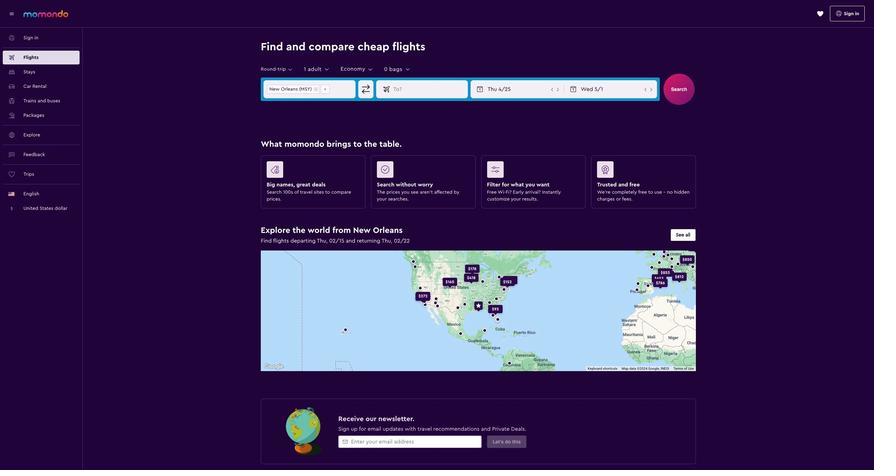 Task type: describe. For each thing, give the bounding box(es) containing it.
united states (english) image
[[8, 192, 14, 196]]

1 list item from the left
[[267, 85, 320, 94]]

thursday april 25th element
[[488, 85, 550, 93]]

Flight origin input text field
[[333, 81, 355, 98]]

3 figure from the left
[[487, 161, 578, 181]]

wednesday may 1st element
[[581, 85, 643, 93]]

2 list item from the left
[[321, 85, 330, 94]]

open trips drawer image
[[817, 10, 824, 17]]



Task type: vqa. For each thing, say whether or not it's contained in the screenshot.
Thursday January 4th Element
no



Task type: locate. For each thing, give the bounding box(es) containing it.
list item down trip type round-trip 'field' at left top
[[267, 85, 320, 94]]

map region
[[214, 196, 743, 373]]

Enter your email address to sign up for our newsletter text field
[[349, 436, 482, 448]]

list
[[264, 81, 333, 98]]

list item
[[267, 85, 320, 94], [321, 85, 330, 94]]

4 figure from the left
[[598, 161, 688, 181]]

google image
[[263, 362, 285, 371]]

Flight destination input text field
[[391, 81, 468, 98]]

1 figure from the left
[[267, 161, 357, 181]]

2 figure from the left
[[377, 161, 467, 181]]

list item right remove icon
[[321, 85, 330, 94]]

Cabin type Economy field
[[341, 66, 374, 73]]

0 horizontal spatial list item
[[267, 85, 320, 94]]

remove image
[[314, 88, 318, 91]]

swap departure airport and destination airport image
[[359, 83, 373, 96]]

navigation menu image
[[8, 10, 15, 17]]

1 horizontal spatial list item
[[321, 85, 330, 94]]

figure
[[267, 161, 357, 181], [377, 161, 467, 181], [487, 161, 578, 181], [598, 161, 688, 181]]

Trip type Round-trip field
[[261, 66, 294, 72]]



